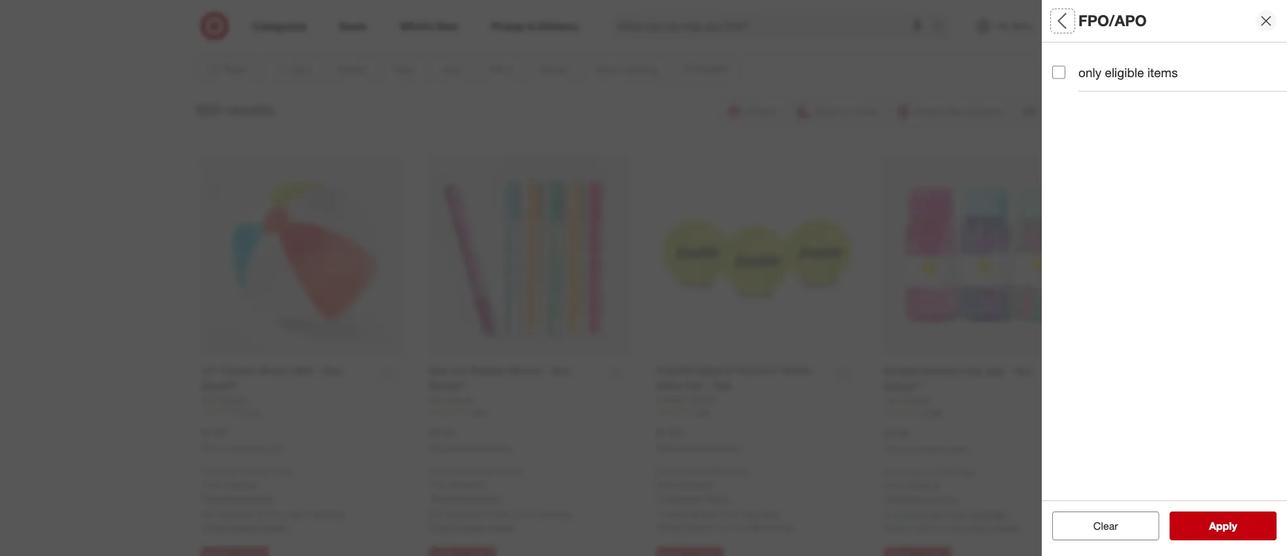 Task type: describe. For each thing, give the bounding box(es) containing it.
search button
[[927, 12, 959, 43]]

exclusions for $4.00
[[888, 493, 931, 504]]

search
[[927, 21, 959, 34]]

$35 for $1.99
[[712, 466, 725, 476]]

free for $1.50
[[201, 479, 219, 490]]

shipping for $1.50
[[222, 479, 257, 490]]

orders for $5.00
[[499, 466, 522, 476]]

when for $1.50
[[201, 443, 222, 453]]

orders for $1.99
[[727, 466, 750, 476]]

san for $1.50
[[267, 508, 283, 519]]

at for $1.99
[[692, 508, 699, 519]]

when for $4.00
[[884, 444, 905, 454]]

online for $1.50
[[263, 443, 284, 453]]

check for $5.00
[[429, 521, 455, 533]]

624 results
[[196, 100, 274, 119]]

fpo/apo
[[1079, 12, 1147, 30]]

ships for $5.00
[[447, 466, 466, 476]]

within for $4.00
[[913, 522, 937, 533]]

exclusions apply. link for $5.00
[[432, 492, 503, 504]]

only for $1.50
[[201, 466, 217, 476]]

fpo/apo dialog
[[1042, 0, 1288, 556]]

jose for $4.00
[[948, 509, 968, 520]]

not for $5.00
[[429, 508, 444, 519]]

in for $1.99
[[657, 508, 664, 519]]

nearby for $1.50
[[230, 521, 258, 533]]

san for $5.00
[[495, 508, 511, 519]]

424 link
[[657, 406, 858, 417]]

free for $1.99
[[657, 479, 675, 490]]

oakridge for $5.00
[[535, 508, 572, 519]]

eligible
[[1105, 65, 1145, 80]]

shipping for $5.00
[[450, 479, 485, 490]]

see
[[1196, 520, 1215, 532]]

$35 for $4.00
[[940, 467, 953, 477]]

only ships with $35 orders free shipping * * exclusions apply. in stock at  san jose oakridge ready within 2 hours with pickup for $4.00
[[884, 467, 1020, 533]]

exclusions apply. link for $1.99
[[660, 492, 731, 504]]

purchased for $4.00
[[907, 444, 944, 454]]

nearby for $5.00
[[458, 521, 486, 533]]

when for $1.99
[[657, 443, 677, 453]]

deals cyber monday; all deals
[[1053, 51, 1154, 80]]

all filters
[[1053, 12, 1116, 30]]

only ships with $35 orders free shipping * * exclusions apply. in stock at  san jose oakridge ready within 2 hours with pickup for $1.99
[[657, 466, 792, 533]]

online for $1.99
[[719, 443, 740, 453]]

with for $5.00
[[468, 466, 482, 476]]

stock for $4.00
[[894, 509, 917, 520]]

2 for $4.00
[[940, 522, 945, 533]]

$4.00 when purchased online
[[884, 427, 967, 454]]

clear all button
[[1053, 512, 1160, 540]]

1334 link
[[884, 407, 1086, 418]]

all filters dialog
[[1042, 0, 1288, 556]]

check nearby stores button for $1.50
[[201, 520, 286, 533]]

$4.00
[[884, 427, 910, 439]]

$35 for $1.50
[[257, 466, 269, 476]]

available for $1.50
[[218, 508, 254, 519]]

1767
[[469, 407, 487, 416]]

only
[[1079, 65, 1102, 80]]

ready for $1.99
[[657, 521, 683, 533]]

clear for clear all
[[1087, 520, 1112, 532]]

see results button
[[1170, 512, 1277, 540]]

apply button
[[1170, 512, 1277, 540]]

jose for $5.00
[[513, 508, 533, 519]]

1334
[[925, 407, 942, 417]]

pickup for $1.99
[[765, 521, 792, 533]]

orders for $4.00
[[955, 467, 977, 477]]

with for $1.50
[[240, 466, 255, 476]]

purchased for $1.99
[[679, 443, 717, 453]]

check for $1.50
[[201, 521, 228, 533]]

only ships with $35 orders free shipping * * exclusions apply. not available at san jose oakridge check nearby stores for $5.00
[[429, 466, 572, 533]]

all inside the deals cyber monday; all deals
[[1118, 68, 1128, 80]]

with for $4.00
[[923, 467, 938, 477]]

$35 for $5.00
[[485, 466, 497, 476]]

only for $5.00
[[429, 466, 445, 476]]

only eligible items
[[1079, 65, 1178, 80]]

What can we help you find? suggestions appear below search field
[[610, 12, 936, 41]]

results for see results
[[1218, 520, 1252, 532]]

advertisement region
[[251, 0, 1036, 31]]

$1.50
[[201, 426, 227, 439]]

1434 link
[[201, 406, 403, 417]]



Task type: vqa. For each thing, say whether or not it's contained in the screenshot.
"Exclusions" associated with $1.99
yes



Task type: locate. For each thing, give the bounding box(es) containing it.
in for $4.00
[[884, 509, 892, 520]]

orders down $5.00 when purchased online
[[499, 466, 522, 476]]

san
[[267, 508, 283, 519], [495, 508, 511, 519], [702, 508, 718, 519], [930, 509, 946, 520]]

check nearby stores button
[[201, 520, 286, 533], [429, 520, 514, 533]]

shipping down $5.00 when purchased online
[[450, 479, 485, 490]]

2 only ships with $35 orders free shipping * * exclusions apply. not available at san jose oakridge check nearby stores from the left
[[429, 466, 572, 533]]

hours
[[720, 521, 743, 533], [947, 522, 970, 533]]

424
[[697, 407, 710, 416]]

624
[[196, 100, 221, 119]]

filters
[[1075, 12, 1116, 30]]

deals up the cyber
[[1053, 51, 1086, 66]]

1 horizontal spatial all
[[1118, 68, 1128, 80]]

oakridge for $4.00
[[970, 509, 1008, 520]]

purchased
[[224, 443, 261, 453], [451, 443, 489, 453], [679, 443, 717, 453], [907, 444, 944, 454]]

at for $5.00
[[484, 508, 492, 519]]

free down "$1.99" at the right bottom of page
[[657, 479, 675, 490]]

apply. down $1.50 when purchased online at the bottom
[[251, 492, 275, 504]]

shipping down $4.00 when purchased online on the right of the page
[[905, 479, 940, 491]]

all left filters
[[1053, 12, 1071, 30]]

hours for $1.99
[[720, 521, 743, 533]]

0 horizontal spatial stores
[[261, 521, 286, 533]]

ready
[[657, 521, 683, 533], [884, 522, 910, 533]]

1767 link
[[429, 406, 630, 417]]

exclusions down $4.00 when purchased online on the right of the page
[[888, 493, 931, 504]]

only for $1.99
[[657, 466, 673, 476]]

when inside $1.50 when purchased online
[[201, 443, 222, 453]]

0 vertical spatial all
[[1053, 12, 1071, 30]]

see results
[[1196, 520, 1252, 532]]

purchased down $4.00
[[907, 444, 944, 454]]

1 available from the left
[[218, 508, 254, 519]]

orders down $1.99 when purchased online
[[727, 466, 750, 476]]

online inside $4.00 when purchased online
[[946, 444, 967, 454]]

stores for $5.00
[[488, 521, 514, 533]]

1 check from the left
[[201, 521, 228, 533]]

all
[[1053, 12, 1071, 30], [1118, 68, 1128, 80]]

orders
[[272, 466, 294, 476], [499, 466, 522, 476], [727, 466, 750, 476], [955, 467, 977, 477]]

1 horizontal spatial within
[[913, 522, 937, 533]]

at
[[256, 508, 264, 519], [484, 508, 492, 519], [692, 508, 699, 519], [919, 509, 927, 520]]

exclusions apply. link down $1.99 when purchased online
[[660, 492, 731, 504]]

1 horizontal spatial stock
[[894, 509, 917, 520]]

2 nearby from the left
[[458, 521, 486, 533]]

jose for $1.50
[[285, 508, 305, 519]]

all
[[1115, 520, 1125, 532]]

$1.99
[[657, 426, 682, 439]]

0 horizontal spatial pickup
[[765, 521, 792, 533]]

exclusions
[[204, 492, 248, 504], [432, 492, 476, 504], [660, 492, 704, 504], [888, 493, 931, 504]]

exclusions apply. link down $1.50 when purchased online at the bottom
[[204, 492, 275, 504]]

1 vertical spatial all
[[1118, 68, 1128, 80]]

stores
[[261, 521, 286, 533], [488, 521, 514, 533]]

2 available from the left
[[446, 508, 482, 519]]

0 horizontal spatial not
[[201, 508, 216, 519]]

*
[[257, 479, 260, 490], [485, 479, 488, 490], [712, 479, 715, 490], [940, 479, 943, 491], [201, 492, 204, 504], [429, 492, 432, 504], [657, 492, 660, 504], [884, 493, 888, 504]]

apply. for $4.00
[[934, 493, 958, 504]]

oakridge
[[307, 508, 345, 519], [535, 508, 572, 519], [742, 508, 780, 519], [970, 509, 1008, 520]]

apply. down $1.99 when purchased online
[[706, 492, 731, 504]]

at for $4.00
[[919, 509, 927, 520]]

purchased inside $1.99 when purchased online
[[679, 443, 717, 453]]

jose
[[285, 508, 305, 519], [513, 508, 533, 519], [720, 508, 740, 519], [948, 509, 968, 520]]

exclusions for $5.00
[[432, 492, 476, 504]]

0 horizontal spatial check nearby stores button
[[201, 520, 286, 533]]

exclusions apply. link
[[204, 492, 275, 504], [432, 492, 503, 504], [660, 492, 731, 504], [888, 493, 958, 504]]

online down "1434" link
[[263, 443, 284, 453]]

1 clear from the left
[[1087, 520, 1112, 532]]

not
[[201, 508, 216, 519], [429, 508, 444, 519]]

$5.00
[[429, 426, 454, 439]]

when down the $1.50
[[201, 443, 222, 453]]

when inside $1.99 when purchased online
[[657, 443, 677, 453]]

1 stores from the left
[[261, 521, 286, 533]]

0 horizontal spatial only ships with $35 orders free shipping * * exclusions apply. not available at san jose oakridge check nearby stores
[[201, 466, 345, 533]]

ships down $4.00 when purchased online on the right of the page
[[902, 467, 921, 477]]

online down 1767 link
[[491, 443, 512, 453]]

1 horizontal spatial stores
[[488, 521, 514, 533]]

only down $5.00
[[429, 466, 445, 476]]

san for $1.99
[[702, 508, 718, 519]]

only
[[201, 466, 217, 476], [429, 466, 445, 476], [657, 466, 673, 476], [884, 467, 900, 477]]

stock
[[667, 508, 689, 519], [894, 509, 917, 520]]

only down "$1.99" at the right bottom of page
[[657, 466, 673, 476]]

$35 down $4.00 when purchased online on the right of the page
[[940, 467, 953, 477]]

1 horizontal spatial only ships with $35 orders free shipping * * exclusions apply. not available at san jose oakridge check nearby stores
[[429, 466, 572, 533]]

within
[[685, 521, 709, 533], [913, 522, 937, 533]]

$35 down $1.99 when purchased online
[[712, 466, 725, 476]]

san for $4.00
[[930, 509, 946, 520]]

when down "$1.99" at the right bottom of page
[[657, 443, 677, 453]]

1 vertical spatial results
[[1218, 520, 1252, 532]]

online down 1334 link
[[946, 444, 967, 454]]

free down the $1.50
[[201, 479, 219, 490]]

oakridge for $1.99
[[742, 508, 780, 519]]

clear inside clear all button
[[1087, 520, 1112, 532]]

purchased down the $1.50
[[224, 443, 261, 453]]

purchased inside $5.00 when purchased online
[[451, 443, 489, 453]]

1 only ships with $35 orders free shipping * * exclusions apply. not available at san jose oakridge check nearby stores from the left
[[201, 466, 345, 533]]

0 horizontal spatial all
[[1053, 12, 1071, 30]]

2 not from the left
[[429, 508, 444, 519]]

shipping down $1.50 when purchased online at the bottom
[[222, 479, 257, 490]]

online inside $1.50 when purchased online
[[263, 443, 284, 453]]

apply. for $1.99
[[706, 492, 731, 504]]

available
[[218, 508, 254, 519], [446, 508, 482, 519]]

online inside $1.99 when purchased online
[[719, 443, 740, 453]]

0 horizontal spatial 2
[[712, 521, 717, 533]]

results for 624 results
[[226, 100, 274, 119]]

ships down $1.99 when purchased online
[[675, 466, 693, 476]]

1 horizontal spatial only ships with $35 orders free shipping * * exclusions apply. in stock at  san jose oakridge ready within 2 hours with pickup
[[884, 467, 1020, 533]]

only down the $1.50
[[201, 466, 217, 476]]

1 check nearby stores button from the left
[[201, 520, 286, 533]]

only for $4.00
[[884, 467, 900, 477]]

online down "424" link
[[719, 443, 740, 453]]

free down $4.00
[[884, 479, 902, 491]]

1 horizontal spatial pickup
[[992, 522, 1020, 533]]

clear inside the clear button
[[1094, 520, 1119, 532]]

apply. for $5.00
[[478, 492, 503, 504]]

only eligible items checkbox
[[1053, 66, 1066, 79]]

0 horizontal spatial results
[[226, 100, 274, 119]]

purchased for $1.50
[[224, 443, 261, 453]]

free for $4.00
[[884, 479, 902, 491]]

when down $4.00
[[884, 444, 905, 454]]

purchased for $5.00
[[451, 443, 489, 453]]

free for $5.00
[[429, 479, 447, 490]]

2 check nearby stores button from the left
[[429, 520, 514, 533]]

exclusions for $1.99
[[660, 492, 704, 504]]

ships down $1.50 when purchased online at the bottom
[[219, 466, 238, 476]]

apply.
[[251, 492, 275, 504], [478, 492, 503, 504], [706, 492, 731, 504], [934, 493, 958, 504]]

free down $5.00
[[429, 479, 447, 490]]

oakridge for $1.50
[[307, 508, 345, 519]]

shipping
[[222, 479, 257, 490], [450, 479, 485, 490], [677, 479, 712, 490], [905, 479, 940, 491]]

orders for $1.50
[[272, 466, 294, 476]]

ships for $1.99
[[675, 466, 693, 476]]

when down $5.00
[[429, 443, 449, 453]]

0 horizontal spatial only ships with $35 orders free shipping * * exclusions apply. in stock at  san jose oakridge ready within 2 hours with pickup
[[657, 466, 792, 533]]

when inside $5.00 when purchased online
[[429, 443, 449, 453]]

online for $4.00
[[946, 444, 967, 454]]

results right '624'
[[226, 100, 274, 119]]

1 horizontal spatial not
[[429, 508, 444, 519]]

apply. for $1.50
[[251, 492, 275, 504]]

ships for $1.50
[[219, 466, 238, 476]]

within for $1.99
[[685, 521, 709, 533]]

$35 down $1.50 when purchased online at the bottom
[[257, 466, 269, 476]]

jose for $1.99
[[720, 508, 740, 519]]

ready for $4.00
[[884, 522, 910, 533]]

cyber
[[1053, 68, 1078, 80]]

1 horizontal spatial hours
[[947, 522, 970, 533]]

online
[[263, 443, 284, 453], [491, 443, 512, 453], [719, 443, 740, 453], [946, 444, 967, 454]]

shipping for $1.99
[[677, 479, 712, 490]]

clear for clear
[[1094, 520, 1119, 532]]

1 horizontal spatial ready
[[884, 522, 910, 533]]

only ships with $35 orders free shipping * * exclusions apply. in stock at  san jose oakridge ready within 2 hours with pickup down $1.99 when purchased online
[[657, 466, 792, 533]]

purchased inside $1.50 when purchased online
[[224, 443, 261, 453]]

exclusions apply. link down $4.00 when purchased online on the right of the page
[[888, 493, 958, 504]]

0 vertical spatial results
[[226, 100, 274, 119]]

0 horizontal spatial in
[[657, 508, 664, 519]]

1 horizontal spatial available
[[446, 508, 482, 519]]

1 nearby from the left
[[230, 521, 258, 533]]

0 horizontal spatial hours
[[720, 521, 743, 533]]

all right monday;
[[1118, 68, 1128, 80]]

1 horizontal spatial in
[[884, 509, 892, 520]]

apply. down $4.00 when purchased online on the right of the page
[[934, 493, 958, 504]]

only ships with $35 orders free shipping * * exclusions apply. in stock at  san jose oakridge ready within 2 hours with pickup
[[657, 466, 792, 533], [884, 467, 1020, 533]]

stores for $1.50
[[261, 521, 286, 533]]

ships for $4.00
[[902, 467, 921, 477]]

0 vertical spatial deals
[[1053, 51, 1086, 66]]

nearby
[[230, 521, 258, 533], [458, 521, 486, 533]]

1 vertical spatial deals
[[1131, 68, 1154, 80]]

pickup for $4.00
[[992, 522, 1020, 533]]

sponsored
[[998, 31, 1036, 41]]

clear button
[[1053, 512, 1160, 540]]

shipping down $1.99 when purchased online
[[677, 479, 712, 490]]

results inside see results button
[[1218, 520, 1252, 532]]

deals right monday;
[[1131, 68, 1154, 80]]

exclusions apply. link for $1.50
[[204, 492, 275, 504]]

only ships with $35 orders free shipping * * exclusions apply. not available at san jose oakridge check nearby stores for $1.50
[[201, 466, 345, 533]]

exclusions apply. link down $5.00 when purchased online
[[432, 492, 503, 504]]

0 horizontal spatial check
[[201, 521, 228, 533]]

in
[[657, 508, 664, 519], [884, 509, 892, 520]]

monday;
[[1080, 68, 1116, 80]]

results right see
[[1218, 520, 1252, 532]]

$35
[[257, 466, 269, 476], [485, 466, 497, 476], [712, 466, 725, 476], [940, 467, 953, 477]]

exclusions down $1.99 when purchased online
[[660, 492, 704, 504]]

at for $1.50
[[256, 508, 264, 519]]

$5.00 when purchased online
[[429, 426, 512, 453]]

hours for $4.00
[[947, 522, 970, 533]]

pickup
[[765, 521, 792, 533], [992, 522, 1020, 533]]

2 stores from the left
[[488, 521, 514, 533]]

items
[[1148, 65, 1178, 80]]

orders down $1.50 when purchased online at the bottom
[[272, 466, 294, 476]]

ships down $5.00 when purchased online
[[447, 466, 466, 476]]

only down $4.00
[[884, 467, 900, 477]]

purchased down "$1.99" at the right bottom of page
[[679, 443, 717, 453]]

with for $1.99
[[696, 466, 710, 476]]

exclusions apply. link for $4.00
[[888, 493, 958, 504]]

2 for $1.99
[[712, 521, 717, 533]]

0 horizontal spatial stock
[[667, 508, 689, 519]]

1 horizontal spatial deals
[[1131, 68, 1154, 80]]

$1.50 when purchased online
[[201, 426, 284, 453]]

apply
[[1210, 520, 1238, 532]]

2 check from the left
[[429, 521, 455, 533]]

results
[[226, 100, 274, 119], [1218, 520, 1252, 532]]

available for $5.00
[[446, 508, 482, 519]]

when
[[201, 443, 222, 453], [429, 443, 449, 453], [657, 443, 677, 453], [884, 444, 905, 454]]

only ships with $35 orders free shipping * * exclusions apply. in stock at  san jose oakridge ready within 2 hours with pickup down $4.00 when purchased online on the right of the page
[[884, 467, 1020, 533]]

deals
[[1053, 51, 1086, 66], [1131, 68, 1154, 80]]

1 not from the left
[[201, 508, 216, 519]]

apply. down $5.00 when purchased online
[[478, 492, 503, 504]]

0 horizontal spatial within
[[685, 521, 709, 533]]

with
[[240, 466, 255, 476], [468, 466, 482, 476], [696, 466, 710, 476], [923, 467, 938, 477], [745, 521, 762, 533], [973, 522, 990, 533]]

when inside $4.00 when purchased online
[[884, 444, 905, 454]]

1 horizontal spatial nearby
[[458, 521, 486, 533]]

only ships with $35 orders free shipping * * exclusions apply. not available at san jose oakridge check nearby stores
[[201, 466, 345, 533], [429, 466, 572, 533]]

1 horizontal spatial check
[[429, 521, 455, 533]]

0 horizontal spatial deals
[[1053, 51, 1086, 66]]

1 horizontal spatial check nearby stores button
[[429, 520, 514, 533]]

ships
[[219, 466, 238, 476], [447, 466, 466, 476], [675, 466, 693, 476], [902, 467, 921, 477]]

free
[[201, 479, 219, 490], [429, 479, 447, 490], [657, 479, 675, 490], [884, 479, 902, 491]]

0 horizontal spatial available
[[218, 508, 254, 519]]

shipping for $4.00
[[905, 479, 940, 491]]

purchased inside $4.00 when purchased online
[[907, 444, 944, 454]]

2
[[712, 521, 717, 533], [940, 522, 945, 533]]

stock for $1.99
[[667, 508, 689, 519]]

check nearby stores button for $5.00
[[429, 520, 514, 533]]

when for $5.00
[[429, 443, 449, 453]]

1 horizontal spatial 2
[[940, 522, 945, 533]]

exclusions down $5.00 when purchased online
[[432, 492, 476, 504]]

2 clear from the left
[[1094, 520, 1119, 532]]

not for $1.50
[[201, 508, 216, 519]]

exclusions for $1.50
[[204, 492, 248, 504]]

$35 down $5.00 when purchased online
[[485, 466, 497, 476]]

clear
[[1087, 520, 1112, 532], [1094, 520, 1119, 532]]

$1.99 when purchased online
[[657, 426, 740, 453]]

exclusions down $1.50 when purchased online at the bottom
[[204, 492, 248, 504]]

online for $5.00
[[491, 443, 512, 453]]

1 horizontal spatial results
[[1218, 520, 1252, 532]]

0 horizontal spatial ready
[[657, 521, 683, 533]]

0 horizontal spatial nearby
[[230, 521, 258, 533]]

orders down $4.00 when purchased online on the right of the page
[[955, 467, 977, 477]]

clear all
[[1087, 520, 1125, 532]]

check
[[201, 521, 228, 533], [429, 521, 455, 533]]

purchased down $5.00
[[451, 443, 489, 453]]

online inside $5.00 when purchased online
[[491, 443, 512, 453]]

1434
[[242, 407, 259, 416]]



